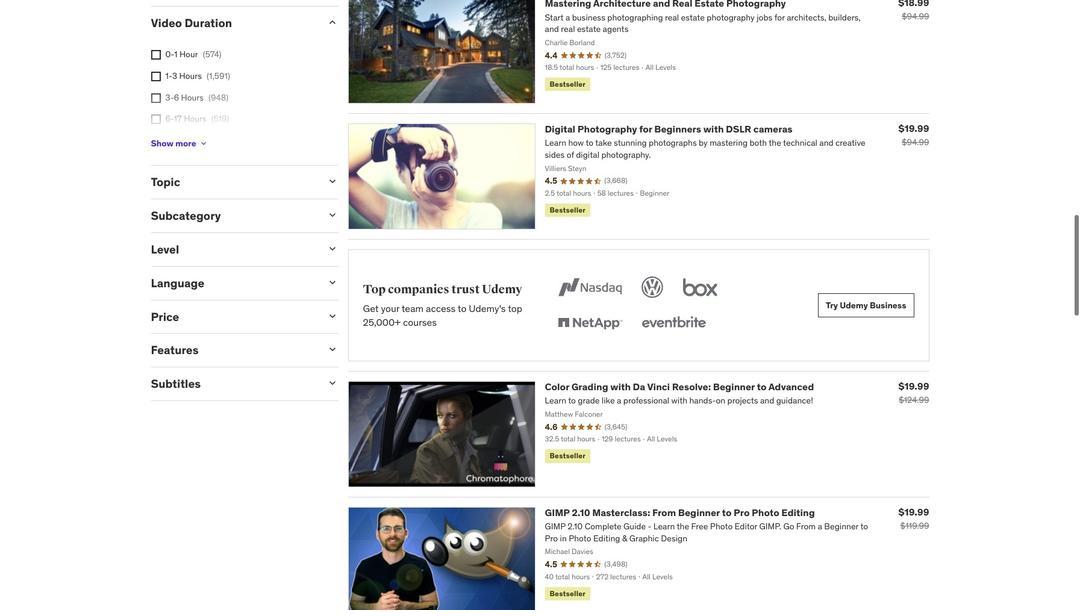 Task type: describe. For each thing, give the bounding box(es) containing it.
price button
[[151, 310, 317, 324]]

features button
[[151, 343, 317, 358]]

courses
[[403, 316, 437, 328]]

cameras
[[754, 123, 793, 135]]

xsmall image for 6-
[[151, 115, 161, 124]]

6
[[174, 92, 179, 103]]

gimp
[[545, 507, 570, 519]]

25,000+
[[363, 316, 401, 328]]

show
[[151, 138, 174, 149]]

your
[[381, 303, 400, 315]]

xsmall image inside the show more 'button'
[[199, 139, 208, 149]]

for
[[640, 123, 653, 135]]

(574)
[[203, 49, 222, 60]]

3-6 hours (948)
[[165, 92, 229, 103]]

1 vertical spatial with
[[611, 381, 631, 393]]

hours for 3-6 hours
[[181, 92, 204, 103]]

try udemy business
[[826, 300, 907, 311]]

small image for level
[[326, 243, 338, 255]]

xsmall image for 0-
[[151, 50, 161, 60]]

get
[[363, 303, 379, 315]]

17+ hours
[[165, 135, 203, 146]]

1-3 hours (1,591)
[[165, 71, 230, 81]]

small image for subcategory
[[326, 209, 338, 221]]

language
[[151, 276, 205, 290]]

$19.99 $94.99
[[899, 122, 930, 148]]

(1,591)
[[207, 71, 230, 81]]

gimp 2.10 masterclass: from beginner to pro photo editing link
[[545, 507, 815, 519]]

to inside the top companies trust udemy get your team access to udemy's top 25,000+ courses
[[458, 303, 467, 315]]

$119.99
[[901, 521, 930, 532]]

features
[[151, 343, 199, 358]]

3
[[172, 71, 177, 81]]

trust
[[452, 282, 480, 297]]

0 vertical spatial beginner
[[714, 381, 755, 393]]

xsmall image for 1-
[[151, 72, 161, 81]]

xsmall image for 3-
[[151, 93, 161, 103]]

udemy inside try udemy business link
[[840, 300, 869, 311]]

video
[[151, 15, 182, 30]]

small image for features
[[326, 344, 338, 356]]

companies
[[388, 282, 450, 297]]

business
[[870, 300, 907, 311]]

17+
[[165, 135, 179, 146]]

grading
[[572, 381, 609, 393]]

netapp image
[[556, 310, 625, 337]]

subtitles button
[[151, 377, 317, 391]]

price
[[151, 310, 179, 324]]

access
[[426, 303, 456, 315]]

small image for video duration
[[326, 16, 338, 28]]

color grading with da vinci resolve:  beginner to advanced link
[[545, 381, 815, 393]]

small image for subtitles
[[326, 378, 338, 390]]

0 vertical spatial with
[[704, 123, 724, 135]]

try udemy business link
[[819, 294, 915, 318]]

color
[[545, 381, 570, 393]]

color grading with da vinci resolve:  beginner to advanced
[[545, 381, 815, 393]]

$94.99 inside $19.99 $94.99
[[902, 137, 930, 148]]

topic
[[151, 175, 180, 190]]

hour
[[180, 49, 198, 60]]

nasdaq image
[[556, 274, 625, 301]]

box image
[[681, 274, 721, 301]]

0-1 hour (574)
[[165, 49, 222, 60]]

dslr
[[726, 123, 752, 135]]

volkswagen image
[[640, 274, 666, 301]]

team
[[402, 303, 424, 315]]

(519)
[[211, 113, 229, 124]]

digital photography for beginners with dslr cameras link
[[545, 123, 793, 135]]

video duration
[[151, 15, 232, 30]]

2 horizontal spatial to
[[757, 381, 767, 393]]

hours for 6-17 hours
[[184, 113, 207, 124]]

subtitles
[[151, 377, 201, 391]]



Task type: locate. For each thing, give the bounding box(es) containing it.
0 vertical spatial $19.99
[[899, 122, 930, 135]]

subcategory button
[[151, 209, 317, 223]]

17
[[174, 113, 182, 124]]

0 horizontal spatial to
[[458, 303, 467, 315]]

1 vertical spatial to
[[757, 381, 767, 393]]

gimp 2.10 masterclass: from beginner to pro photo editing
[[545, 507, 815, 519]]

digital
[[545, 123, 576, 135]]

0 vertical spatial $94.99
[[902, 11, 930, 22]]

xsmall image left '6-'
[[151, 115, 161, 124]]

editing
[[782, 507, 815, 519]]

hours
[[179, 71, 202, 81], [181, 92, 204, 103], [184, 113, 207, 124], [181, 135, 203, 146]]

udemy
[[482, 282, 523, 297], [840, 300, 869, 311]]

$19.99 for gimp 2.10 masterclass: from beginner to pro photo editing
[[899, 506, 930, 518]]

1 $19.99 from the top
[[899, 122, 930, 135]]

$124.99
[[899, 395, 930, 406]]

udemy's
[[469, 303, 506, 315]]

resolve:
[[673, 381, 711, 393]]

more
[[176, 138, 196, 149]]

1 vertical spatial $19.99
[[899, 380, 930, 392]]

2 $19.99 from the top
[[899, 380, 930, 392]]

0 horizontal spatial with
[[611, 381, 631, 393]]

xsmall image left 1-
[[151, 72, 161, 81]]

1
[[174, 49, 178, 60]]

1 vertical spatial beginner
[[679, 507, 720, 519]]

1 vertical spatial $94.99
[[902, 137, 930, 148]]

0 vertical spatial to
[[458, 303, 467, 315]]

1 horizontal spatial to
[[723, 507, 732, 519]]

2 small image from the top
[[326, 243, 338, 255]]

$19.99 for digital photography for beginners with dslr cameras
[[899, 122, 930, 135]]

3 small image from the top
[[326, 310, 338, 322]]

show more
[[151, 138, 196, 149]]

with left dslr
[[704, 123, 724, 135]]

(948)
[[209, 92, 229, 103]]

hours right 3
[[179, 71, 202, 81]]

level
[[151, 242, 179, 257]]

try
[[826, 300, 839, 311]]

0-
[[165, 49, 174, 60]]

level button
[[151, 242, 317, 257]]

1-
[[165, 71, 172, 81]]

4 small image from the top
[[326, 344, 338, 356]]

3-
[[165, 92, 174, 103]]

hours right 17+ at the left
[[181, 135, 203, 146]]

udemy right try
[[840, 300, 869, 311]]

beginner right "from"
[[679, 507, 720, 519]]

0 vertical spatial udemy
[[482, 282, 523, 297]]

subcategory
[[151, 209, 221, 223]]

small image
[[326, 209, 338, 221], [326, 243, 338, 255], [326, 277, 338, 289], [326, 378, 338, 390]]

small image
[[326, 16, 338, 28], [326, 176, 338, 188], [326, 310, 338, 322], [326, 344, 338, 356]]

2 vertical spatial to
[[723, 507, 732, 519]]

2 vertical spatial $19.99
[[899, 506, 930, 518]]

digital photography for beginners with dslr cameras
[[545, 123, 793, 135]]

3 small image from the top
[[326, 277, 338, 289]]

pro
[[734, 507, 750, 519]]

$19.99 for color grading with da vinci resolve:  beginner to advanced
[[899, 380, 930, 392]]

to left pro
[[723, 507, 732, 519]]

photography
[[578, 123, 638, 135]]

$19.99
[[899, 122, 930, 135], [899, 380, 930, 392], [899, 506, 930, 518]]

hours for 1-3 hours
[[179, 71, 202, 81]]

1 horizontal spatial udemy
[[840, 300, 869, 311]]

6-
[[165, 113, 174, 124]]

$94.99
[[902, 11, 930, 22], [902, 137, 930, 148]]

beginner right resolve:
[[714, 381, 755, 393]]

top companies trust udemy get your team access to udemy's top 25,000+ courses
[[363, 282, 523, 328]]

vinci
[[648, 381, 670, 393]]

small image for language
[[326, 277, 338, 289]]

beginner
[[714, 381, 755, 393], [679, 507, 720, 519]]

to down trust
[[458, 303, 467, 315]]

beginners
[[655, 123, 702, 135]]

duration
[[185, 15, 232, 30]]

1 horizontal spatial with
[[704, 123, 724, 135]]

xsmall image left 3-
[[151, 93, 161, 103]]

video duration button
[[151, 15, 317, 30]]

$19.99 $124.99
[[899, 380, 930, 406]]

2.10
[[572, 507, 591, 519]]

6-17 hours (519)
[[165, 113, 229, 124]]

0 horizontal spatial udemy
[[482, 282, 523, 297]]

small image for topic
[[326, 176, 338, 188]]

masterclass:
[[593, 507, 651, 519]]

$19.99 $119.99
[[899, 506, 930, 532]]

with
[[704, 123, 724, 135], [611, 381, 631, 393]]

da
[[633, 381, 646, 393]]

advanced
[[769, 381, 815, 393]]

from
[[653, 507, 676, 519]]

4 small image from the top
[[326, 378, 338, 390]]

top
[[508, 303, 523, 315]]

2 $94.99 from the top
[[902, 137, 930, 148]]

show more button
[[151, 132, 208, 156]]

hours right 17
[[184, 113, 207, 124]]

udemy up top
[[482, 282, 523, 297]]

1 $94.99 from the top
[[902, 11, 930, 22]]

photo
[[752, 507, 780, 519]]

small image for price
[[326, 310, 338, 322]]

udemy inside the top companies trust udemy get your team access to udemy's top 25,000+ courses
[[482, 282, 523, 297]]

hours right 6 on the left
[[181, 92, 204, 103]]

language button
[[151, 276, 317, 290]]

xsmall image left the 0-
[[151, 50, 161, 60]]

topic button
[[151, 175, 317, 190]]

eventbrite image
[[640, 310, 709, 337]]

2 small image from the top
[[326, 176, 338, 188]]

to left "advanced"
[[757, 381, 767, 393]]

1 vertical spatial udemy
[[840, 300, 869, 311]]

3 $19.99 from the top
[[899, 506, 930, 518]]

xsmall image
[[151, 50, 161, 60], [151, 72, 161, 81], [151, 93, 161, 103], [151, 115, 161, 124], [199, 139, 208, 149]]

1 small image from the top
[[326, 209, 338, 221]]

1 small image from the top
[[326, 16, 338, 28]]

top
[[363, 282, 386, 297]]

xsmall image right more
[[199, 139, 208, 149]]

to
[[458, 303, 467, 315], [757, 381, 767, 393], [723, 507, 732, 519]]

with left da
[[611, 381, 631, 393]]



Task type: vqa. For each thing, say whether or not it's contained in the screenshot.
topmost with
yes



